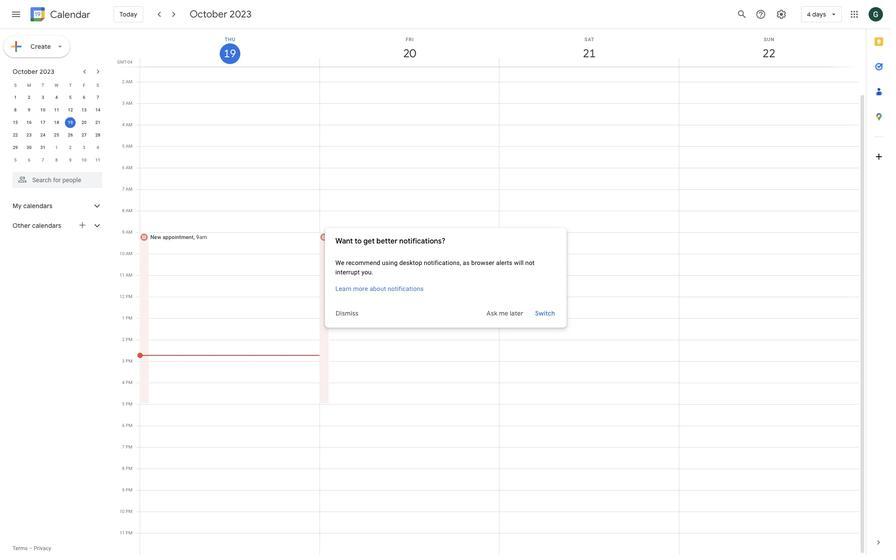 Task type: describe. For each thing, give the bounding box(es) containing it.
11 am
[[120, 273, 133, 278]]

pm for 9 pm
[[126, 488, 133, 492]]

11 for 11 element
[[54, 107, 59, 112]]

am for 7 am
[[126, 187, 133, 192]]

16
[[27, 120, 32, 125]]

30
[[27, 145, 32, 150]]

today
[[120, 10, 137, 18]]

19
[[68, 120, 73, 125]]

28 element
[[92, 130, 103, 141]]

2 cell from the left
[[319, 39, 500, 555]]

22
[[13, 133, 18, 137]]

pm for 5 pm
[[126, 402, 133, 406]]

row containing 1
[[9, 91, 105, 104]]

2 s from the left
[[97, 83, 99, 88]]

4 for 4 am
[[122, 122, 125, 127]]

am for 11 am
[[126, 273, 133, 278]]

18 element
[[51, 117, 62, 128]]

21
[[95, 120, 100, 125]]

recommend
[[346, 259, 380, 266]]

november 8 element
[[51, 155, 62, 166]]

interrupt
[[336, 268, 360, 276]]

1 vertical spatial 2023
[[40, 68, 54, 76]]

31
[[40, 145, 45, 150]]

pm for 3 pm
[[126, 359, 133, 364]]

want to get better notifications?
[[336, 237, 446, 246]]

2 am
[[122, 79, 133, 84]]

9am for first cell
[[196, 234, 207, 240]]

w
[[55, 83, 59, 88]]

1 t from the left
[[42, 83, 44, 88]]

12 pm
[[120, 294, 133, 299]]

5 for 5 pm
[[122, 402, 125, 406]]

14 element
[[92, 105, 103, 115]]

4 cell from the left
[[679, 39, 859, 555]]

appointment for first cell
[[163, 234, 194, 240]]

november 2 element
[[65, 142, 76, 153]]

to
[[355, 237, 362, 246]]

new for 3rd cell from the right
[[330, 234, 341, 240]]

row containing 15
[[9, 116, 105, 129]]

row containing s
[[9, 79, 105, 91]]

desktop
[[399, 259, 422, 266]]

11 element
[[51, 105, 62, 115]]

8 am
[[122, 208, 133, 213]]

will
[[514, 259, 524, 266]]

row inside grid
[[136, 39, 859, 555]]

11 for november 11 element
[[95, 158, 100, 163]]

7 pm
[[122, 445, 133, 449]]

new for first cell
[[150, 234, 161, 240]]

04
[[127, 60, 133, 64]]

28
[[95, 133, 100, 137]]

am for 3 am
[[126, 101, 133, 106]]

am for 2 am
[[126, 79, 133, 84]]

3 for november 3 element
[[83, 145, 85, 150]]

notifications?
[[399, 237, 446, 246]]

pm for 2 pm
[[126, 337, 133, 342]]

10 element
[[37, 105, 48, 115]]

20
[[82, 120, 87, 125]]

want
[[336, 237, 353, 246]]

26
[[68, 133, 73, 137]]

0 vertical spatial 2023
[[230, 8, 252, 21]]

notifications,
[[424, 259, 461, 266]]

31 element
[[37, 142, 48, 153]]

17 element
[[37, 117, 48, 128]]

–
[[29, 545, 32, 552]]

12 element
[[65, 105, 76, 115]]

2 down the m
[[28, 95, 30, 100]]

8 pm
[[122, 466, 133, 471]]

7 for 7 pm
[[122, 445, 125, 449]]

0 vertical spatial 1
[[14, 95, 17, 100]]

7 up the 14
[[97, 95, 99, 100]]

27 element
[[79, 130, 89, 141]]

7 am
[[122, 187, 133, 192]]

pm for 10 pm
[[126, 509, 133, 514]]

november 9 element
[[65, 155, 76, 166]]

3 cell from the left
[[500, 39, 679, 555]]

am for 9 am
[[126, 230, 133, 235]]

browser
[[471, 259, 495, 266]]

privacy
[[34, 545, 51, 552]]

15 element
[[10, 117, 21, 128]]

terms link
[[13, 545, 28, 552]]

5 for "november 5" element
[[14, 158, 17, 163]]

9 am
[[122, 230, 133, 235]]

6 for november 6 element
[[28, 158, 30, 163]]

notifications
[[388, 285, 424, 292]]

3 for 3 am
[[122, 101, 125, 106]]

gmt-
[[117, 60, 127, 64]]

gmt-04
[[117, 60, 133, 64]]

row containing 22
[[9, 129, 105, 141]]

25 element
[[51, 130, 62, 141]]

1 column header from the left
[[140, 29, 320, 67]]

using
[[382, 259, 398, 266]]

17
[[40, 120, 45, 125]]

am for 6 am
[[126, 165, 133, 170]]

8 up 15
[[14, 107, 17, 112]]

row containing 8
[[9, 104, 105, 116]]

10 pm
[[120, 509, 133, 514]]

10 for 10 pm
[[120, 509, 125, 514]]

calendar element
[[29, 5, 90, 25]]

6 down f
[[83, 95, 85, 100]]

10 am
[[120, 251, 133, 256]]

1 for 1 pm
[[122, 316, 125, 321]]

10 for 10 element
[[40, 107, 45, 112]]

4 for "november 4" element
[[97, 145, 99, 150]]

calendar
[[50, 8, 90, 21]]

6 for 6 pm
[[122, 423, 125, 428]]

learn
[[336, 285, 352, 292]]

november 5 element
[[10, 155, 21, 166]]

11 pm
[[120, 530, 133, 535]]

1 vertical spatial october
[[13, 68, 38, 76]]

, for 3rd cell from the right
[[373, 234, 375, 240]]

13
[[82, 107, 87, 112]]

29
[[13, 145, 18, 150]]

appointment for 3rd cell from the right
[[342, 234, 373, 240]]

29 element
[[10, 142, 21, 153]]

pm for 11 pm
[[126, 530, 133, 535]]

25
[[54, 133, 59, 137]]

8 for 8 pm
[[122, 466, 125, 471]]

22 element
[[10, 130, 21, 141]]

november 3 element
[[79, 142, 89, 153]]

am for 5 am
[[126, 144, 133, 149]]

main drawer image
[[11, 9, 21, 20]]



Task type: locate. For each thing, give the bounding box(es) containing it.
0 horizontal spatial 1
[[14, 95, 17, 100]]

5 up the 12 element
[[69, 95, 72, 100]]

not
[[525, 259, 535, 266]]

pm for 6 pm
[[126, 423, 133, 428]]

2 am from the top
[[126, 101, 133, 106]]

0 horizontal spatial october
[[13, 68, 38, 76]]

0 vertical spatial october
[[190, 8, 227, 21]]

19 cell
[[63, 116, 77, 129]]

row containing 29
[[9, 141, 105, 154]]

2 for 2 am
[[122, 79, 125, 84]]

6 for 6 am
[[122, 165, 125, 170]]

am down 7 am
[[126, 208, 133, 213]]

,
[[194, 234, 195, 240], [373, 234, 375, 240]]

pm down 7 pm at the bottom of page
[[126, 466, 133, 471]]

8 for 8 am
[[122, 208, 125, 213]]

9 up '10 am'
[[122, 230, 125, 235]]

15
[[13, 120, 18, 125]]

2 for 2 pm
[[122, 337, 125, 342]]

am down 9 am
[[126, 251, 133, 256]]

3 up the 4 pm
[[122, 359, 125, 364]]

1 horizontal spatial new
[[330, 234, 341, 240]]

am down 8 am
[[126, 230, 133, 235]]

am for 4 am
[[126, 122, 133, 127]]

12 down 11 am
[[120, 294, 125, 299]]

1 for november 1 element
[[55, 145, 58, 150]]

12 up the 19
[[68, 107, 73, 112]]

new
[[150, 234, 161, 240], [330, 234, 341, 240]]

3 up 10 element
[[42, 95, 44, 100]]

0 horizontal spatial ,
[[194, 234, 195, 240]]

pm up the 4 pm
[[126, 359, 133, 364]]

more
[[353, 285, 368, 292]]

am for 10 am
[[126, 251, 133, 256]]

0 horizontal spatial 9am
[[196, 234, 207, 240]]

as
[[463, 259, 470, 266]]

5
[[69, 95, 72, 100], [122, 144, 125, 149], [14, 158, 17, 163], [122, 402, 125, 406]]

pm for 8 pm
[[126, 466, 133, 471]]

12 for 12
[[68, 107, 73, 112]]

18
[[54, 120, 59, 125]]

11 up the 18
[[54, 107, 59, 112]]

2 down the 26 element at the top left of page
[[69, 145, 72, 150]]

3 down 27 element
[[83, 145, 85, 150]]

1 horizontal spatial appointment
[[342, 234, 373, 240]]

0 horizontal spatial 12
[[68, 107, 73, 112]]

0 horizontal spatial appointment
[[163, 234, 194, 240]]

pm down 10 pm
[[126, 530, 133, 535]]

3 am
[[122, 101, 133, 106]]

1 horizontal spatial new appointment , 9am
[[330, 234, 387, 240]]

t left f
[[69, 83, 72, 88]]

, for first cell
[[194, 234, 195, 240]]

new appointment , 9am
[[150, 234, 207, 240], [330, 234, 387, 240]]

am down 04
[[126, 79, 133, 84]]

2 column header from the left
[[319, 29, 500, 67]]

7 down 6 am at the left top
[[122, 187, 125, 192]]

0 vertical spatial 12
[[68, 107, 73, 112]]

want to get better notifications? heading
[[336, 236, 556, 246]]

pm for 1 pm
[[126, 316, 133, 321]]

am up 4 am
[[126, 101, 133, 106]]

6 am
[[122, 165, 133, 170]]

23
[[27, 133, 32, 137]]

5 for 5 am
[[122, 144, 125, 149]]

1 down 25 element
[[55, 145, 58, 150]]

5 up the 6 pm
[[122, 402, 125, 406]]

7
[[97, 95, 99, 100], [42, 158, 44, 163], [122, 187, 125, 192], [122, 445, 125, 449]]

1 vertical spatial october 2023
[[13, 68, 54, 76]]

2 appointment from the left
[[342, 234, 373, 240]]

we
[[336, 259, 344, 266]]

november 4 element
[[92, 142, 103, 153]]

7 for november 7 element
[[42, 158, 44, 163]]

2 for "november 2" element
[[69, 145, 72, 150]]

None search field
[[0, 168, 111, 188]]

cell
[[139, 39, 320, 555], [319, 39, 500, 555], [500, 39, 679, 555], [679, 39, 859, 555]]

am for 8 am
[[126, 208, 133, 213]]

6 down 30 "element"
[[28, 158, 30, 163]]

5 am from the top
[[126, 165, 133, 170]]

you.
[[362, 268, 374, 276]]

12 inside row
[[68, 107, 73, 112]]

2 vertical spatial 1
[[122, 316, 125, 321]]

pm down 9 pm
[[126, 509, 133, 514]]

21 element
[[92, 117, 103, 128]]

12 for 12 pm
[[120, 294, 125, 299]]

am up 6 am at the left top
[[126, 144, 133, 149]]

30 element
[[24, 142, 34, 153]]

4 down 28 element
[[97, 145, 99, 150]]

4 column header from the left
[[679, 29, 859, 67]]

2 new from the left
[[330, 234, 341, 240]]

better
[[377, 237, 398, 246]]

new right 9 am
[[150, 234, 161, 240]]

grid containing new appointment
[[115, 29, 866, 555]]

t
[[42, 83, 44, 88], [69, 83, 72, 88]]

1 9am from the left
[[196, 234, 207, 240]]

4 up 5 pm
[[122, 380, 125, 385]]

8 up 9 am
[[122, 208, 125, 213]]

11 for 11 am
[[120, 273, 125, 278]]

pm
[[126, 294, 133, 299], [126, 316, 133, 321], [126, 337, 133, 342], [126, 359, 133, 364], [126, 380, 133, 385], [126, 402, 133, 406], [126, 423, 133, 428], [126, 445, 133, 449], [126, 466, 133, 471], [126, 488, 133, 492], [126, 509, 133, 514], [126, 530, 133, 535]]

am up 7 am
[[126, 165, 133, 170]]

learn more about notifications link
[[336, 285, 424, 292]]

1 horizontal spatial 12
[[120, 294, 125, 299]]

9 pm from the top
[[126, 466, 133, 471]]

am
[[126, 79, 133, 84], [126, 101, 133, 106], [126, 122, 133, 127], [126, 144, 133, 149], [126, 165, 133, 170], [126, 187, 133, 192], [126, 208, 133, 213], [126, 230, 133, 235], [126, 251, 133, 256], [126, 273, 133, 278]]

23 element
[[24, 130, 34, 141]]

1 up 15
[[14, 95, 17, 100]]

learn more about notifications
[[336, 285, 424, 292]]

9 for november 9 element
[[69, 158, 72, 163]]

1 horizontal spatial october 2023
[[190, 8, 252, 21]]

grid
[[115, 29, 866, 555]]

pm down 8 pm
[[126, 488, 133, 492]]

16 element
[[24, 117, 34, 128]]

6
[[83, 95, 85, 100], [28, 158, 30, 163], [122, 165, 125, 170], [122, 423, 125, 428]]

we recommend using desktop notifications, as browser alerts will not interrupt you.
[[336, 259, 535, 276]]

1 horizontal spatial 1
[[55, 145, 58, 150]]

10 down november 3 element
[[82, 158, 87, 163]]

pm up 8 pm
[[126, 445, 133, 449]]

10 inside 'element'
[[82, 158, 87, 163]]

1 down 12 pm in the left of the page
[[122, 316, 125, 321]]

pm down 1 pm
[[126, 337, 133, 342]]

10 am from the top
[[126, 273, 133, 278]]

9
[[28, 107, 30, 112], [69, 158, 72, 163], [122, 230, 125, 235], [122, 488, 125, 492]]

11 down '10 am'
[[120, 273, 125, 278]]

24
[[40, 133, 45, 137]]

5 pm
[[122, 402, 133, 406]]

about
[[370, 285, 386, 292]]

2023
[[230, 8, 252, 21], [40, 68, 54, 76]]

20 element
[[79, 117, 89, 128]]

alerts
[[496, 259, 513, 266]]

1 pm
[[122, 316, 133, 321]]

8 down november 1 element
[[55, 158, 58, 163]]

s
[[14, 83, 17, 88], [97, 83, 99, 88]]

9am
[[196, 234, 207, 240], [376, 234, 387, 240]]

8 am from the top
[[126, 230, 133, 235]]

11 down "november 4" element
[[95, 158, 100, 163]]

pm down 5 pm
[[126, 423, 133, 428]]

row
[[136, 39, 859, 555], [9, 79, 105, 91], [9, 91, 105, 104], [9, 104, 105, 116], [9, 116, 105, 129], [9, 129, 105, 141], [9, 141, 105, 154], [9, 154, 105, 167]]

pm for 12 pm
[[126, 294, 133, 299]]

get
[[364, 237, 375, 246]]

pm up 2 pm
[[126, 316, 133, 321]]

1 appointment from the left
[[163, 234, 194, 240]]

2 pm from the top
[[126, 316, 133, 321]]

26 element
[[65, 130, 76, 141]]

1 new from the left
[[150, 234, 161, 240]]

8 for november 8 element
[[55, 158, 58, 163]]

12 pm from the top
[[126, 530, 133, 535]]

9am for 3rd cell from the right
[[376, 234, 387, 240]]

1 new appointment , 9am from the left
[[150, 234, 207, 240]]

pm up 5 pm
[[126, 380, 133, 385]]

8 pm from the top
[[126, 445, 133, 449]]

1 pm from the top
[[126, 294, 133, 299]]

2
[[122, 79, 125, 84], [28, 95, 30, 100], [69, 145, 72, 150], [122, 337, 125, 342]]

5 down 4 am
[[122, 144, 125, 149]]

appointment
[[163, 234, 194, 240], [342, 234, 373, 240]]

5 am
[[122, 144, 133, 149]]

row group
[[9, 91, 105, 167]]

9 for 9 pm
[[122, 488, 125, 492]]

column header
[[140, 29, 320, 67], [319, 29, 500, 67], [499, 29, 679, 67], [679, 29, 859, 67]]

pm for 4 pm
[[126, 380, 133, 385]]

24 element
[[37, 130, 48, 141]]

9 pm
[[122, 488, 133, 492]]

7 down the 31 element
[[42, 158, 44, 163]]

9 am from the top
[[126, 251, 133, 256]]

10 pm from the top
[[126, 488, 133, 492]]

2 horizontal spatial 1
[[122, 316, 125, 321]]

2 down 1 pm
[[122, 337, 125, 342]]

27
[[82, 133, 87, 137]]

new left to
[[330, 234, 341, 240]]

12
[[68, 107, 73, 112], [120, 294, 125, 299]]

19, today element
[[65, 117, 76, 128]]

2 pm
[[122, 337, 133, 342]]

1 vertical spatial 1
[[55, 145, 58, 150]]

t left the 'w'
[[42, 83, 44, 88]]

3 am from the top
[[126, 122, 133, 127]]

9 for 9 am
[[122, 230, 125, 235]]

14
[[95, 107, 100, 112]]

want to get better notifications? alert dialog
[[325, 228, 567, 327]]

terms – privacy
[[13, 545, 51, 552]]

10
[[40, 107, 45, 112], [82, 158, 87, 163], [120, 251, 125, 256], [120, 509, 125, 514]]

6 down 5 pm
[[122, 423, 125, 428]]

october 2023
[[190, 8, 252, 21], [13, 68, 54, 76]]

10 up 11 am
[[120, 251, 125, 256]]

7 pm from the top
[[126, 423, 133, 428]]

today button
[[114, 6, 143, 22]]

am up the '5 am'
[[126, 122, 133, 127]]

7 for 7 am
[[122, 187, 125, 192]]

9 up 10 pm
[[122, 488, 125, 492]]

2 t from the left
[[69, 83, 72, 88]]

3 pm from the top
[[126, 337, 133, 342]]

1 horizontal spatial ,
[[373, 234, 375, 240]]

10 up 11 pm
[[120, 509, 125, 514]]

row containing new appointment
[[136, 39, 859, 555]]

october
[[190, 8, 227, 21], [13, 68, 38, 76]]

november 11 element
[[92, 155, 103, 166]]

0 horizontal spatial october 2023
[[13, 68, 54, 76]]

privacy link
[[34, 545, 51, 552]]

3 pm
[[122, 359, 133, 364]]

1 am from the top
[[126, 79, 133, 84]]

terms
[[13, 545, 28, 552]]

november 10 element
[[79, 155, 89, 166]]

11 down 10 pm
[[120, 530, 125, 535]]

2 , from the left
[[373, 234, 375, 240]]

october 2023 grid
[[9, 79, 105, 167]]

6 pm from the top
[[126, 402, 133, 406]]

13 element
[[79, 105, 89, 115]]

5 down the '29' element
[[14, 158, 17, 163]]

8
[[14, 107, 17, 112], [55, 158, 58, 163], [122, 208, 125, 213], [122, 466, 125, 471]]

10 for november 10 'element'
[[82, 158, 87, 163]]

row containing 5
[[9, 154, 105, 167]]

pm for 7 pm
[[126, 445, 133, 449]]

3
[[42, 95, 44, 100], [122, 101, 125, 106], [83, 145, 85, 150], [122, 359, 125, 364]]

5 pm from the top
[[126, 380, 133, 385]]

4 pm
[[122, 380, 133, 385]]

new appointment , 9am for 3rd cell from the right
[[330, 234, 387, 240]]

pm up the 6 pm
[[126, 402, 133, 406]]

1 horizontal spatial 2023
[[230, 8, 252, 21]]

11 for 11 pm
[[120, 530, 125, 535]]

0 horizontal spatial 2023
[[40, 68, 54, 76]]

4
[[55, 95, 58, 100], [122, 122, 125, 127], [97, 145, 99, 150], [122, 380, 125, 385]]

am up 12 pm in the left of the page
[[126, 273, 133, 278]]

6 am from the top
[[126, 187, 133, 192]]

10 for 10 am
[[120, 251, 125, 256]]

11
[[54, 107, 59, 112], [95, 158, 100, 163], [120, 273, 125, 278], [120, 530, 125, 535]]

6 pm
[[122, 423, 133, 428]]

0 horizontal spatial new
[[150, 234, 161, 240]]

pm up 1 pm
[[126, 294, 133, 299]]

1
[[14, 95, 17, 100], [55, 145, 58, 150], [122, 316, 125, 321]]

8 up 9 pm
[[122, 466, 125, 471]]

1 horizontal spatial 9am
[[376, 234, 387, 240]]

am up 8 am
[[126, 187, 133, 192]]

s left the m
[[14, 83, 17, 88]]

1 s from the left
[[14, 83, 17, 88]]

4 am
[[122, 122, 133, 127]]

4 down the 'w'
[[55, 95, 58, 100]]

12 inside grid
[[120, 294, 125, 299]]

row group containing 1
[[9, 91, 105, 167]]

7 am from the top
[[126, 208, 133, 213]]

6 up 7 am
[[122, 165, 125, 170]]

2 9am from the left
[[376, 234, 387, 240]]

0 horizontal spatial s
[[14, 83, 17, 88]]

new appointment , 9am for first cell
[[150, 234, 207, 240]]

0 horizontal spatial new appointment , 9am
[[150, 234, 207, 240]]

1 , from the left
[[194, 234, 195, 240]]

3 down the 2 am
[[122, 101, 125, 106]]

1 horizontal spatial october
[[190, 8, 227, 21]]

f
[[83, 83, 85, 88]]

november 1 element
[[51, 142, 62, 153]]

m
[[27, 83, 31, 88]]

10 up 17
[[40, 107, 45, 112]]

2 new appointment , 9am from the left
[[330, 234, 387, 240]]

s right f
[[97, 83, 99, 88]]

3 for 3 pm
[[122, 359, 125, 364]]

4 up the '5 am'
[[122, 122, 125, 127]]

1 horizontal spatial s
[[97, 83, 99, 88]]

november 7 element
[[37, 155, 48, 166]]

2 down gmt-
[[122, 79, 125, 84]]

1 vertical spatial 12
[[120, 294, 125, 299]]

7 up 8 pm
[[122, 445, 125, 449]]

calendar heading
[[48, 8, 90, 21]]

3 column header from the left
[[499, 29, 679, 67]]

4 am from the top
[[126, 144, 133, 149]]

tab list
[[867, 29, 891, 530]]

9 up 16
[[28, 107, 30, 112]]

1 horizontal spatial t
[[69, 83, 72, 88]]

4 for 4 pm
[[122, 380, 125, 385]]

november 6 element
[[24, 155, 34, 166]]

1 cell from the left
[[139, 39, 320, 555]]

4 pm from the top
[[126, 359, 133, 364]]

9 down "november 2" element
[[69, 158, 72, 163]]

11 pm from the top
[[126, 509, 133, 514]]

0 horizontal spatial t
[[42, 83, 44, 88]]

0 vertical spatial october 2023
[[190, 8, 252, 21]]



Task type: vqa. For each thing, say whether or not it's contained in the screenshot.
1st New from the right
yes



